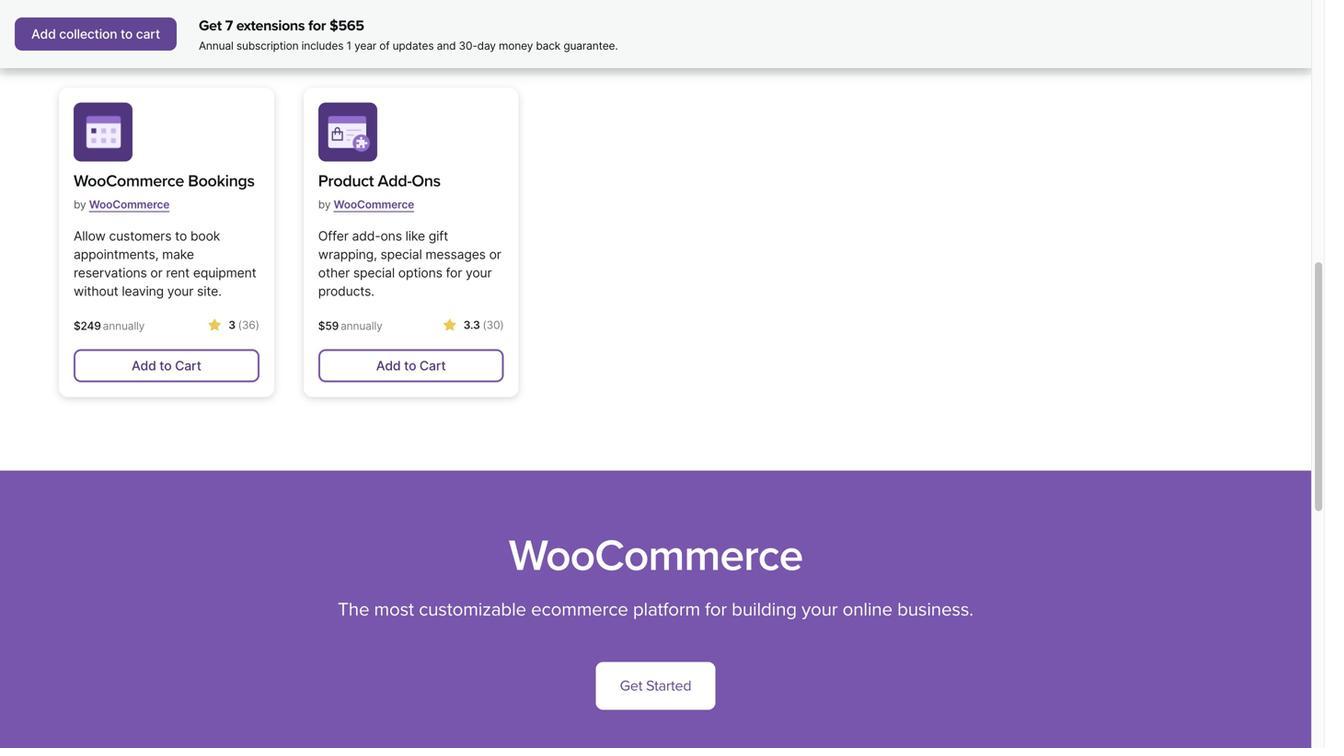 Task type: describe. For each thing, give the bounding box(es) containing it.
$249
[[74, 319, 101, 333]]

3.3
[[463, 318, 480, 332]]

get 7 extensions for $565 annual subscription includes 1 year of updates and 30-day money back guarantee.
[[199, 17, 618, 52]]

ons
[[412, 171, 441, 191]]

add right collection
[[132, 19, 156, 35]]

includes
[[301, 39, 344, 52]]

) for product add-ons
[[500, 318, 504, 332]]

( for product add-ons
[[483, 318, 486, 332]]

ons
[[380, 228, 402, 244]]

by inside product add-ons by woocommerce
[[318, 198, 331, 211]]

$249 annually
[[74, 319, 145, 333]]

get started
[[620, 677, 691, 695]]

for inside offer add-ons like gift wrapping, special messages or other special options for your products.
[[446, 265, 462, 281]]

back
[[536, 39, 561, 52]]

30-
[[459, 39, 477, 52]]

add to cart up annual
[[132, 19, 201, 35]]

extensions
[[236, 17, 305, 35]]

allow
[[74, 228, 106, 244]]

year
[[354, 39, 376, 52]]

woocommerce inside product add-ons by woocommerce
[[334, 198, 414, 211]]

business.
[[897, 598, 973, 621]]

cart for product
[[420, 358, 446, 374]]

most
[[374, 598, 414, 621]]

3
[[228, 318, 235, 332]]

make
[[162, 247, 194, 262]]

add-
[[352, 228, 381, 244]]

1 vertical spatial special
[[353, 265, 395, 281]]

woocommerce link for product
[[334, 190, 414, 219]]

0 vertical spatial special
[[380, 247, 422, 262]]

annually for by
[[103, 319, 145, 333]]

product add-ons by woocommerce
[[318, 171, 441, 211]]

add inside add collection to cart link
[[31, 26, 56, 42]]

add-
[[378, 171, 412, 191]]

ecommerce
[[531, 598, 628, 621]]

bookings
[[188, 171, 255, 191]]

messages
[[425, 247, 486, 262]]

add to cart for product
[[376, 358, 446, 374]]

customers
[[109, 228, 171, 244]]

get for get 7 extensions for $565 annual subscription includes 1 year of updates and 30-day money back guarantee.
[[199, 17, 222, 35]]

leaving
[[122, 283, 164, 299]]

1
[[346, 39, 351, 52]]

the most customizable ecommerce platform for building your online business.
[[338, 598, 973, 621]]

book
[[190, 228, 220, 244]]

cart for woocommerce
[[175, 358, 201, 374]]

equipment
[[193, 265, 256, 281]]

gift
[[429, 228, 448, 244]]

allow customers to book appointments, make reservations or rent equipment without leaving your site.
[[74, 228, 256, 299]]



Task type: vqa. For each thing, say whether or not it's contained in the screenshot.
$565
yes



Task type: locate. For each thing, give the bounding box(es) containing it.
cart
[[136, 26, 160, 42]]

) right 3
[[255, 318, 259, 332]]

3.3 ( 30 )
[[463, 318, 504, 332]]

woocommerce link up the customers
[[89, 190, 170, 219]]

by inside woocommerce bookings by woocommerce
[[74, 198, 86, 211]]

( right 3.3
[[483, 318, 486, 332]]

day
[[477, 39, 496, 52]]

0 horizontal spatial woocommerce link
[[89, 190, 170, 219]]

1 vertical spatial your
[[167, 283, 194, 299]]

for down messages
[[446, 265, 462, 281]]

updates
[[393, 39, 434, 52]]

your left online
[[802, 598, 838, 621]]

)
[[255, 318, 259, 332], [500, 318, 504, 332]]

0 horizontal spatial annually
[[103, 319, 145, 333]]

0 vertical spatial your
[[466, 265, 492, 281]]

1 horizontal spatial your
[[466, 265, 492, 281]]

add to cart for woocommerce
[[132, 358, 201, 374]]

by down "product"
[[318, 198, 331, 211]]

1 horizontal spatial (
[[483, 318, 486, 332]]

or
[[489, 247, 501, 262], [150, 265, 163, 281]]

2 vertical spatial for
[[705, 598, 727, 621]]

by up allow
[[74, 198, 86, 211]]

for up "includes" at the top left of the page
[[308, 17, 326, 35]]

1 horizontal spatial annually
[[341, 319, 382, 333]]

add down $59 annually
[[376, 358, 401, 374]]

$565
[[329, 17, 364, 35]]

or right messages
[[489, 247, 501, 262]]

building
[[732, 598, 797, 621]]

0 vertical spatial for
[[308, 17, 326, 35]]

$59
[[318, 319, 339, 333]]

reservations
[[74, 265, 147, 281]]

get
[[199, 17, 222, 35], [620, 677, 643, 695]]

wrapping,
[[318, 247, 377, 262]]

2 by from the left
[[318, 198, 331, 211]]

1 horizontal spatial or
[[489, 247, 501, 262]]

1 annually from the left
[[103, 319, 145, 333]]

1 vertical spatial or
[[150, 265, 163, 281]]

annual
[[199, 39, 233, 52]]

add collection to cart
[[31, 26, 160, 42]]

get left 7 on the top left of the page
[[199, 17, 222, 35]]

woocommerce link for woocommerce
[[89, 190, 170, 219]]

get inside "get 7 extensions for $565 annual subscription includes 1 year of updates and 30-day money back guarantee."
[[199, 17, 222, 35]]

30
[[486, 318, 500, 332]]

appointments,
[[74, 247, 159, 262]]

1 horizontal spatial for
[[446, 265, 462, 281]]

products.
[[318, 283, 374, 299]]

options
[[398, 265, 442, 281]]

for left building
[[705, 598, 727, 621]]

add collection to cart link
[[15, 17, 177, 51]]

get left started
[[620, 677, 643, 695]]

without
[[74, 283, 118, 299]]

2 horizontal spatial for
[[705, 598, 727, 621]]

1 vertical spatial get
[[620, 677, 643, 695]]

product add-ons link
[[318, 169, 441, 194]]

by
[[74, 198, 86, 211], [318, 198, 331, 211]]

site.
[[197, 283, 222, 299]]

36
[[242, 318, 255, 332]]

1 horizontal spatial woocommerce link
[[334, 190, 414, 219]]

1 ) from the left
[[255, 318, 259, 332]]

special down ons
[[380, 247, 422, 262]]

product
[[318, 171, 374, 191]]

1 horizontal spatial by
[[318, 198, 331, 211]]

online
[[843, 598, 893, 621]]

offer
[[318, 228, 349, 244]]

1 horizontal spatial )
[[500, 318, 504, 332]]

add
[[132, 19, 156, 35], [31, 26, 56, 42], [132, 358, 156, 374], [376, 358, 401, 374]]

customizable
[[419, 598, 526, 621]]

0 horizontal spatial get
[[199, 17, 222, 35]]

1 woocommerce link from the left
[[89, 190, 170, 219]]

rent
[[166, 265, 190, 281]]

2 annually from the left
[[341, 319, 382, 333]]

of
[[379, 39, 390, 52]]

to inside allow customers to book appointments, make reservations or rent equipment without leaving your site.
[[175, 228, 187, 244]]

subscription
[[236, 39, 299, 52]]

add left collection
[[31, 26, 56, 42]]

get for get started
[[620, 677, 643, 695]]

0 horizontal spatial (
[[238, 318, 242, 332]]

2 woocommerce link from the left
[[334, 190, 414, 219]]

get started link
[[596, 662, 715, 710]]

woocommerce bookings link
[[74, 169, 255, 194]]

for inside "get 7 extensions for $565 annual subscription includes 1 year of updates and 30-day money back guarantee."
[[308, 17, 326, 35]]

( for woocommerce bookings
[[238, 318, 242, 332]]

annually
[[103, 319, 145, 333], [341, 319, 382, 333]]

0 horizontal spatial your
[[167, 283, 194, 299]]

0 vertical spatial or
[[489, 247, 501, 262]]

guarantee.
[[563, 39, 618, 52]]

add to cart button for product
[[318, 349, 504, 382]]

your down messages
[[466, 265, 492, 281]]

your inside allow customers to book appointments, make reservations or rent equipment without leaving your site.
[[167, 283, 194, 299]]

annually right $249 at the left top of page
[[103, 319, 145, 333]]

2 horizontal spatial your
[[802, 598, 838, 621]]

woocommerce bookings by woocommerce
[[74, 171, 255, 211]]

add to cart down $249 annually
[[132, 358, 201, 374]]

special down wrapping,
[[353, 265, 395, 281]]

add to cart button for woocommerce
[[74, 349, 259, 382]]

1 vertical spatial for
[[446, 265, 462, 281]]

platform
[[633, 598, 700, 621]]

) for woocommerce bookings
[[255, 318, 259, 332]]

money
[[499, 39, 533, 52]]

0 horizontal spatial by
[[74, 198, 86, 211]]

0 horizontal spatial or
[[150, 265, 163, 281]]

woocommerce link up add-
[[334, 190, 414, 219]]

$59 annually
[[318, 319, 382, 333]]

add to cart
[[132, 19, 201, 35], [132, 358, 201, 374], [376, 358, 446, 374]]

2 ) from the left
[[500, 318, 504, 332]]

cart
[[175, 19, 201, 35], [175, 358, 201, 374], [420, 358, 446, 374]]

for
[[308, 17, 326, 35], [446, 265, 462, 281], [705, 598, 727, 621]]

or inside offer add-ons like gift wrapping, special messages or other special options for your products.
[[489, 247, 501, 262]]

or inside allow customers to book appointments, make reservations or rent equipment without leaving your site.
[[150, 265, 163, 281]]

woocommerce link
[[89, 190, 170, 219], [334, 190, 414, 219]]

0 horizontal spatial )
[[255, 318, 259, 332]]

to
[[159, 19, 172, 35], [121, 26, 133, 42], [175, 228, 187, 244], [159, 358, 172, 374], [404, 358, 416, 374]]

add down $249 annually
[[132, 358, 156, 374]]

like
[[405, 228, 425, 244]]

add to cart button
[[74, 11, 259, 44], [74, 349, 259, 382], [318, 349, 504, 382]]

0 horizontal spatial for
[[308, 17, 326, 35]]

0 vertical spatial get
[[199, 17, 222, 35]]

) right 3.3
[[500, 318, 504, 332]]

and
[[437, 39, 456, 52]]

the
[[338, 598, 369, 621]]

(
[[238, 318, 242, 332], [483, 318, 486, 332]]

1 ( from the left
[[238, 318, 242, 332]]

started
[[646, 677, 691, 695]]

your inside offer add-ons like gift wrapping, special messages or other special options for your products.
[[466, 265, 492, 281]]

( right 3
[[238, 318, 242, 332]]

your down rent
[[167, 283, 194, 299]]

add to cart down $59 annually
[[376, 358, 446, 374]]

2 vertical spatial your
[[802, 598, 838, 621]]

or left rent
[[150, 265, 163, 281]]

3 ( 36 )
[[228, 318, 259, 332]]

1 horizontal spatial get
[[620, 677, 643, 695]]

annually right $59
[[341, 319, 382, 333]]

7
[[225, 17, 233, 35]]

offer add-ons like gift wrapping, special messages or other special options for your products.
[[318, 228, 501, 299]]

woocommerce
[[74, 171, 184, 191], [89, 198, 170, 211], [334, 198, 414, 211], [509, 530, 803, 582]]

other
[[318, 265, 350, 281]]

1 by from the left
[[74, 198, 86, 211]]

collection
[[59, 26, 117, 42]]

annually for ons
[[341, 319, 382, 333]]

2 ( from the left
[[483, 318, 486, 332]]

special
[[380, 247, 422, 262], [353, 265, 395, 281]]

your
[[466, 265, 492, 281], [167, 283, 194, 299], [802, 598, 838, 621]]



